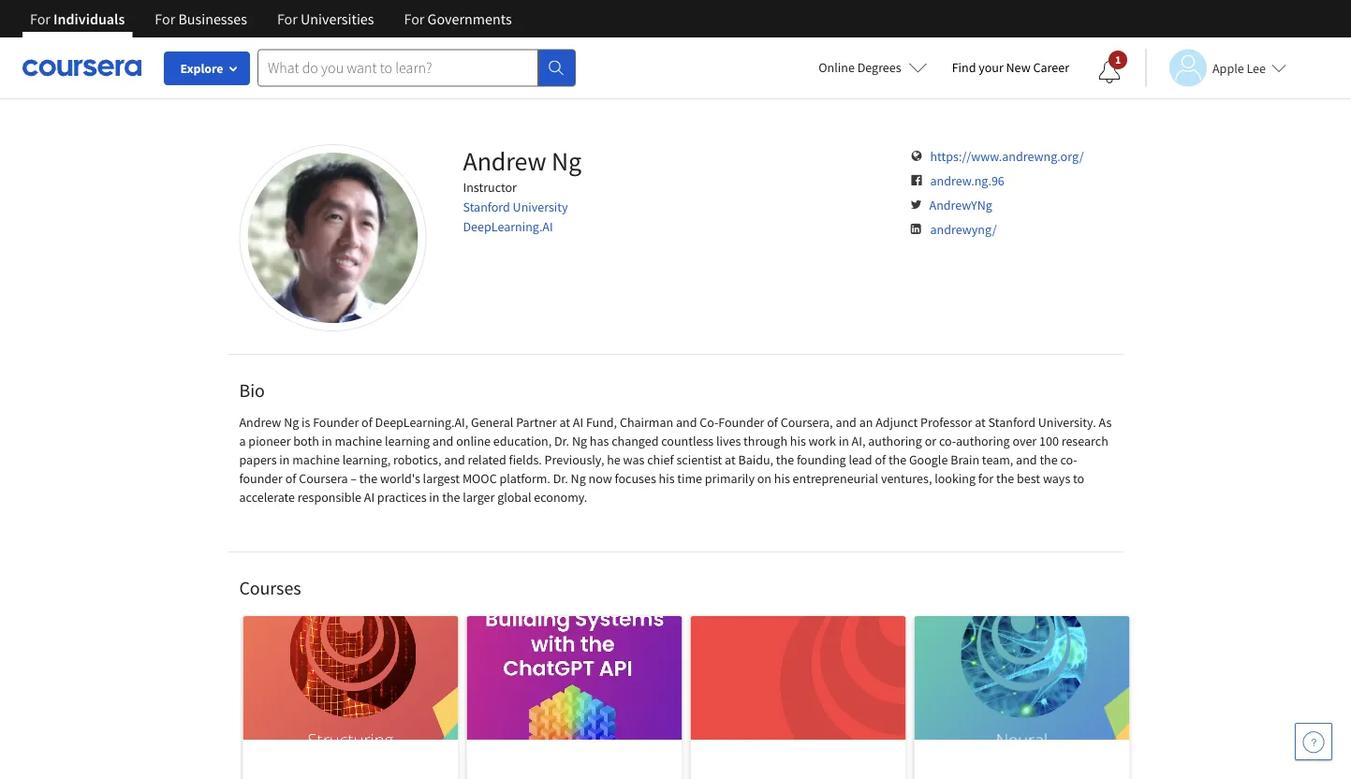 Task type: vqa. For each thing, say whether or not it's contained in the screenshot.
the topmost most
no



Task type: describe. For each thing, give the bounding box(es) containing it.
for
[[978, 470, 994, 487]]

1 horizontal spatial at
[[725, 451, 736, 468]]

co-
[[700, 414, 719, 431]]

the right '–'
[[359, 470, 378, 487]]

businesses
[[178, 9, 247, 28]]

accelerate
[[239, 489, 295, 506]]

What do you want to learn? text field
[[258, 49, 538, 87]]

your
[[979, 59, 1004, 76]]

online
[[456, 433, 491, 449]]

in down largest
[[429, 489, 440, 506]]

focuses
[[615, 470, 656, 487]]

andrewyng
[[929, 197, 992, 214]]

1 horizontal spatial ai
[[573, 414, 583, 431]]

work
[[809, 433, 836, 449]]

banner navigation
[[15, 0, 527, 37]]

his down 'chief' on the left of page
[[659, 470, 675, 487]]

in left ai,
[[839, 433, 849, 449]]

an
[[859, 414, 873, 431]]

papers
[[239, 451, 277, 468]]

partner
[[516, 414, 557, 431]]

fields.
[[509, 451, 542, 468]]

of up learning,
[[362, 414, 372, 431]]

founding
[[797, 451, 846, 468]]

best
[[1017, 470, 1040, 487]]

entrepreneurial
[[793, 470, 878, 487]]

online degrees
[[819, 59, 901, 76]]

for businesses
[[155, 9, 247, 28]]

baidu,
[[738, 451, 774, 468]]

of right founder
[[285, 470, 296, 487]]

general
[[471, 414, 513, 431]]

and left an
[[836, 414, 857, 431]]

https://www.andrewng.org/ link
[[930, 148, 1084, 165]]

fund,
[[586, 414, 617, 431]]

andrew ng is founder of deeplearning.ai, general partner at ai fund, chairman and co-founder of coursera, and an adjunct professor at stanford university. as a pioneer both in machine learning and online education, dr. ng has changed countless lives through his work in ai, authoring or co-authoring over 100 research papers in machine learning, robotics, and related fields. previously, he was chief scientist at baidu, the founding lead of the google brain team, and the co- founder of coursera – the world's largest mooc platform. dr. ng now focuses his time primarily on his entrepreneurial ventures, looking for the best ways to accelerate responsible ai practices in the larger global economy.
[[239, 414, 1112, 506]]

ng down previously,
[[571, 470, 586, 487]]

previously,
[[545, 451, 604, 468]]

now
[[589, 470, 612, 487]]

the up ventures,
[[889, 451, 907, 468]]

and down over
[[1016, 451, 1037, 468]]

deeplearning.ai,
[[375, 414, 468, 431]]

find
[[952, 59, 976, 76]]

andrew.ng.96
[[930, 172, 1005, 189]]

is
[[302, 414, 310, 431]]

apple lee
[[1213, 59, 1266, 76]]

find your new career
[[952, 59, 1069, 76]]

2 founder from the left
[[719, 414, 765, 431]]

new
[[1006, 59, 1031, 76]]

ng left is
[[284, 414, 299, 431]]

ai,
[[852, 433, 866, 449]]

world's
[[380, 470, 420, 487]]

for governments
[[404, 9, 512, 28]]

university
[[513, 199, 568, 215]]

chief
[[647, 451, 674, 468]]

1 button
[[1083, 50, 1136, 95]]

ways
[[1043, 470, 1071, 487]]

lead
[[849, 451, 872, 468]]

the down through
[[776, 451, 794, 468]]

apple
[[1213, 59, 1244, 76]]

online
[[819, 59, 855, 76]]

0 vertical spatial co-
[[939, 433, 956, 449]]

lives
[[716, 433, 741, 449]]

the down 100
[[1040, 451, 1058, 468]]

for for governments
[[404, 9, 425, 28]]

economy.
[[534, 489, 587, 506]]

of up through
[[767, 414, 778, 431]]

primarily
[[705, 470, 755, 487]]

over
[[1013, 433, 1037, 449]]

courses
[[239, 576, 301, 600]]

andrewyng/
[[930, 221, 997, 238]]

scientist
[[677, 451, 722, 468]]

show notifications image
[[1098, 61, 1121, 83]]

in down the pioneer
[[279, 451, 290, 468]]

https://www.andrewng.org/
[[930, 148, 1084, 165]]

google
[[909, 451, 948, 468]]

and down deeplearning.ai,
[[432, 433, 454, 449]]

0 horizontal spatial at
[[559, 414, 570, 431]]

ng up previously,
[[572, 433, 587, 449]]

for for universities
[[277, 9, 298, 28]]

career
[[1033, 59, 1069, 76]]

as
[[1099, 414, 1112, 431]]

to
[[1073, 470, 1085, 487]]

brain
[[951, 451, 980, 468]]

1
[[1115, 52, 1121, 67]]

profile image
[[239, 144, 427, 331]]

ventures,
[[881, 470, 932, 487]]

lee
[[1247, 59, 1266, 76]]

help center image
[[1303, 730, 1325, 753]]

team,
[[982, 451, 1013, 468]]

1 horizontal spatial co-
[[1060, 451, 1077, 468]]

learning
[[385, 433, 430, 449]]

and up countless
[[676, 414, 697, 431]]

stanford university link
[[463, 199, 568, 215]]

and up largest
[[444, 451, 465, 468]]

responsible
[[298, 489, 361, 506]]

education,
[[493, 433, 552, 449]]

larger
[[463, 489, 495, 506]]



Task type: locate. For each thing, give the bounding box(es) containing it.
at up primarily
[[725, 451, 736, 468]]

1 vertical spatial dr.
[[553, 470, 568, 487]]

3 for from the left
[[277, 9, 298, 28]]

4 for from the left
[[404, 9, 425, 28]]

2 authoring from the left
[[956, 433, 1010, 449]]

on
[[757, 470, 772, 487]]

degrees
[[857, 59, 901, 76]]

deeplearning.ai link
[[463, 218, 553, 235]]

machine up coursera
[[292, 451, 340, 468]]

andrew for andrew ng is founder of deeplearning.ai, general partner at ai fund, chairman and co-founder of coursera, and an adjunct professor at stanford university. as a pioneer both in machine learning and online education, dr. ng has changed countless lives through his work in ai, authoring or co-authoring over 100 research papers in machine learning, robotics, and related fields. previously, he was chief scientist at baidu, the founding lead of the google brain team, and the co- founder of coursera – the world's largest mooc platform. dr. ng now focuses his time primarily on his entrepreneurial ventures, looking for the best ways to accelerate responsible ai practices in the larger global economy.
[[239, 414, 281, 431]]

has
[[590, 433, 609, 449]]

was
[[623, 451, 645, 468]]

0 horizontal spatial co-
[[939, 433, 956, 449]]

instructor
[[463, 179, 517, 196]]

pioneer
[[248, 433, 291, 449]]

ng
[[552, 145, 582, 177], [284, 414, 299, 431], [572, 433, 587, 449], [571, 470, 586, 487]]

stanford down the instructor
[[463, 199, 510, 215]]

learning,
[[342, 451, 391, 468]]

0 horizontal spatial andrew
[[239, 414, 281, 431]]

1 founder from the left
[[313, 414, 359, 431]]

platform.
[[500, 470, 550, 487]]

ng up university
[[552, 145, 582, 177]]

0 vertical spatial machine
[[335, 433, 382, 449]]

coursera,
[[781, 414, 833, 431]]

co- up to
[[1060, 451, 1077, 468]]

related
[[468, 451, 506, 468]]

1 for from the left
[[30, 9, 50, 28]]

andrew up the instructor
[[463, 145, 546, 177]]

founder up lives
[[719, 414, 765, 431]]

coursera image
[[22, 53, 141, 83]]

online degrees button
[[804, 47, 943, 88]]

the right "for"
[[996, 470, 1014, 487]]

at right 'partner'
[[559, 414, 570, 431]]

2 horizontal spatial at
[[975, 414, 986, 431]]

dr. up previously,
[[554, 433, 569, 449]]

andrew up the pioneer
[[239, 414, 281, 431]]

andrewyng/ link
[[930, 221, 997, 238]]

stanford inside the andrew ng is founder of deeplearning.ai, general partner at ai fund, chairman and co-founder of coursera, and an adjunct professor at stanford university. as a pioneer both in machine learning and online education, dr. ng has changed countless lives through his work in ai, authoring or co-authoring over 100 research papers in machine learning, robotics, and related fields. previously, he was chief scientist at baidu, the founding lead of the google brain team, and the co- founder of coursera – the world's largest mooc platform. dr. ng now focuses his time primarily on his entrepreneurial ventures, looking for the best ways to accelerate responsible ai practices in the larger global economy.
[[988, 414, 1036, 431]]

in right both
[[322, 433, 332, 449]]

for universities
[[277, 9, 374, 28]]

–
[[351, 470, 357, 487]]

for
[[30, 9, 50, 28], [155, 9, 175, 28], [277, 9, 298, 28], [404, 9, 425, 28]]

0 horizontal spatial ai
[[364, 489, 375, 506]]

his right on
[[774, 470, 790, 487]]

explore button
[[164, 52, 250, 85]]

andrew inside the andrew ng instructor stanford university deeplearning.ai
[[463, 145, 546, 177]]

explore
[[180, 60, 223, 77]]

at
[[559, 414, 570, 431], [975, 414, 986, 431], [725, 451, 736, 468]]

2 for from the left
[[155, 9, 175, 28]]

1 horizontal spatial founder
[[719, 414, 765, 431]]

chairman
[[620, 414, 673, 431]]

ai
[[573, 414, 583, 431], [364, 489, 375, 506]]

founder
[[313, 414, 359, 431], [719, 414, 765, 431]]

machine
[[335, 433, 382, 449], [292, 451, 340, 468]]

founder right is
[[313, 414, 359, 431]]

andrew inside the andrew ng is founder of deeplearning.ai, general partner at ai fund, chairman and co-founder of coursera, and an adjunct professor at stanford university. as a pioneer both in machine learning and online education, dr. ng has changed countless lives through his work in ai, authoring or co-authoring over 100 research papers in machine learning, robotics, and related fields. previously, he was chief scientist at baidu, the founding lead of the google brain team, and the co- founder of coursera – the world's largest mooc platform. dr. ng now focuses his time primarily on his entrepreneurial ventures, looking for the best ways to accelerate responsible ai practices in the larger global economy.
[[239, 414, 281, 431]]

1 vertical spatial stanford
[[988, 414, 1036, 431]]

stanford
[[463, 199, 510, 215], [988, 414, 1036, 431]]

authoring down the adjunct
[[868, 433, 922, 449]]

100
[[1039, 433, 1059, 449]]

ng inside the andrew ng instructor stanford university deeplearning.ai
[[552, 145, 582, 177]]

university.
[[1038, 414, 1096, 431]]

authoring up team,
[[956, 433, 1010, 449]]

andrew for andrew ng instructor stanford university deeplearning.ai
[[463, 145, 546, 177]]

for left individuals
[[30, 9, 50, 28]]

practices
[[377, 489, 427, 506]]

looking
[[935, 470, 976, 487]]

founder
[[239, 470, 283, 487]]

for left universities
[[277, 9, 298, 28]]

1 vertical spatial ai
[[364, 489, 375, 506]]

co- right or
[[939, 433, 956, 449]]

stanford inside the andrew ng instructor stanford university deeplearning.ai
[[463, 199, 510, 215]]

a
[[239, 433, 246, 449]]

1 horizontal spatial stanford
[[988, 414, 1036, 431]]

apple lee button
[[1145, 49, 1287, 87]]

andrewyng link
[[929, 197, 992, 214]]

at right professor
[[975, 414, 986, 431]]

professor
[[921, 414, 972, 431]]

co-
[[939, 433, 956, 449], [1060, 451, 1077, 468]]

dr.
[[554, 433, 569, 449], [553, 470, 568, 487]]

universities
[[301, 9, 374, 28]]

of
[[362, 414, 372, 431], [767, 414, 778, 431], [875, 451, 886, 468], [285, 470, 296, 487]]

time
[[677, 470, 702, 487]]

0 vertical spatial dr.
[[554, 433, 569, 449]]

0 horizontal spatial authoring
[[868, 433, 922, 449]]

machine up learning,
[[335, 433, 382, 449]]

andrew
[[463, 145, 546, 177], [239, 414, 281, 431]]

for individuals
[[30, 9, 125, 28]]

ai left "practices"
[[364, 489, 375, 506]]

mooc
[[462, 470, 497, 487]]

find your new career link
[[943, 56, 1079, 80]]

his
[[790, 433, 806, 449], [659, 470, 675, 487], [774, 470, 790, 487]]

governments
[[428, 9, 512, 28]]

changed
[[612, 433, 659, 449]]

ai left fund,
[[573, 414, 583, 431]]

both
[[293, 433, 319, 449]]

0 horizontal spatial founder
[[313, 414, 359, 431]]

1 horizontal spatial authoring
[[956, 433, 1010, 449]]

dr. up economy.
[[553, 470, 568, 487]]

0 vertical spatial stanford
[[463, 199, 510, 215]]

through
[[744, 433, 788, 449]]

stanford up over
[[988, 414, 1036, 431]]

for up what do you want to learn? text field
[[404, 9, 425, 28]]

0 vertical spatial andrew
[[463, 145, 546, 177]]

0 horizontal spatial stanford
[[463, 199, 510, 215]]

for left businesses
[[155, 9, 175, 28]]

largest
[[423, 470, 460, 487]]

robotics,
[[393, 451, 441, 468]]

None search field
[[258, 49, 576, 87]]

andrew.ng.96 link
[[930, 172, 1005, 189]]

1 vertical spatial co-
[[1060, 451, 1077, 468]]

for for businesses
[[155, 9, 175, 28]]

research
[[1062, 433, 1108, 449]]

or
[[925, 433, 936, 449]]

1 vertical spatial machine
[[292, 451, 340, 468]]

global
[[497, 489, 531, 506]]

he
[[607, 451, 621, 468]]

for for individuals
[[30, 9, 50, 28]]

1 authoring from the left
[[868, 433, 922, 449]]

1 horizontal spatial andrew
[[463, 145, 546, 177]]

countless
[[661, 433, 714, 449]]

1 vertical spatial andrew
[[239, 414, 281, 431]]

the down largest
[[442, 489, 460, 506]]

bio
[[239, 379, 265, 402]]

0 vertical spatial ai
[[573, 414, 583, 431]]

his down coursera,
[[790, 433, 806, 449]]

of right lead
[[875, 451, 886, 468]]

individuals
[[53, 9, 125, 28]]

adjunct
[[876, 414, 918, 431]]



